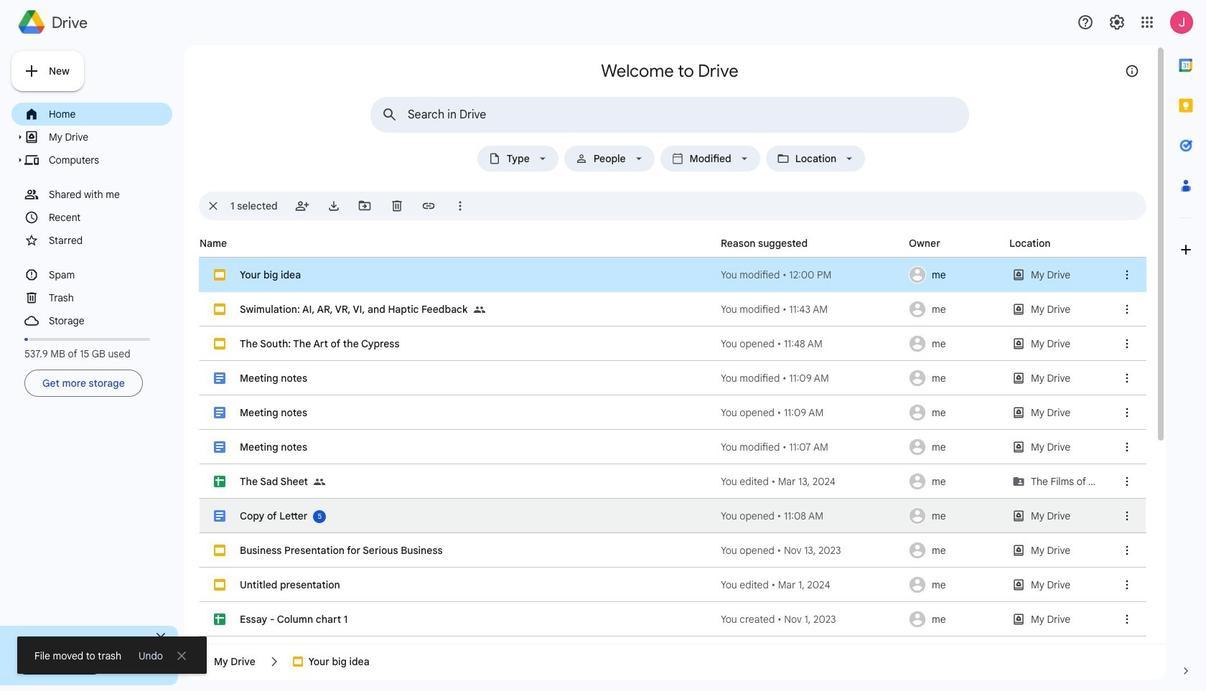 Task type: describe. For each thing, give the bounding box(es) containing it.
you modified • 12:00 pm element
[[721, 268, 905, 282]]

google docs image
[[214, 511, 226, 522]]

4 cell from the top
[[200, 361, 1146, 396]]

storage element
[[49, 312, 170, 330]]

10 cell from the top
[[200, 568, 1146, 603]]

google slides image for the google slides: your big idea element
[[214, 269, 226, 281]]

you modified • 11:43 am element
[[721, 302, 905, 317]]

google sheets image for 2nd cell from the bottom
[[214, 614, 226, 626]]

recent items element
[[49, 208, 170, 227]]

spam element
[[49, 266, 170, 284]]

owned by me element for you created • nov 1, 2023 element
[[905, 603, 1006, 637]]

8 cell from the top
[[200, 499, 1146, 534]]

trashed items element
[[49, 289, 170, 307]]

Search in Drive field
[[408, 108, 937, 122]]

owned by me element for you modified • 11:43 am element
[[905, 292, 1006, 327]]

owned by me element for the you edited • mar 13, 2024 element
[[905, 465, 1006, 499]]

google slides image for google slides: the south: the art of the cypress element
[[214, 338, 226, 350]]

owned by me element for you opened • 11:48 am element
[[905, 327, 1006, 361]]

shared image for google sheets: the sad sheet element
[[314, 477, 325, 488]]

12 cell from the top
[[200, 637, 1146, 672]]

dismiss image
[[177, 652, 186, 661]]

you opened • nov 13, 2023 element
[[721, 544, 905, 558]]

google sheets image for 7th cell from the top of the page
[[214, 476, 226, 488]]

6 cell from the top
[[200, 430, 1146, 465]]

owned by me element for you modified • 11:07 am element
[[905, 430, 1006, 465]]

google docs: meeting notes element for you modified • 11:07 am element google docs icon
[[240, 441, 307, 454]]

owned by me element for you opened • 11:08 am element on the bottom of page
[[905, 499, 1006, 534]]

owned by me element for you modified • 12:00 pm element in the right top of the page
[[905, 258, 1006, 292]]

shared image for the google slides: swimulation: ai, ar, vr, vi, and haptic feedback element
[[474, 305, 485, 316]]

google sheets: essay - column chart 1 element
[[240, 613, 348, 626]]

google docs image for you modified • 11:09 am element at bottom right
[[214, 373, 226, 384]]

computers element
[[49, 151, 170, 170]]

essay - bar chart 1 google sheets image
[[240, 637, 334, 672]]

google slides image for google slides: business presentation for serious business element
[[214, 545, 226, 557]]

owned by me element for the you opened • 11:09 am element
[[905, 396, 1006, 430]]

google slides: untitled presentation element
[[240, 579, 340, 592]]

you edited • mar 1, 2024 element
[[721, 578, 905, 593]]

1 cell from the top
[[200, 258, 1146, 292]]



Task type: vqa. For each thing, say whether or not it's contained in the screenshot.
Page 1 of 1 Element
no



Task type: locate. For each thing, give the bounding box(es) containing it.
1 google docs: meeting notes element from the top
[[240, 372, 307, 385]]

you modified • 11:07 am element
[[721, 440, 905, 455]]

toolbar
[[1139, 45, 1158, 88]]

1 vertical spatial google docs: meeting notes element
[[240, 407, 307, 420]]

tree item
[[11, 103, 172, 126]]

google slides: swimulation: ai, ar, vr, vi, and haptic feedback element
[[240, 303, 468, 316]]

google docs: copy of letter element
[[240, 510, 308, 523]]

1 vertical spatial google sheets image
[[214, 614, 226, 626]]

3 google docs: meeting notes element from the top
[[240, 441, 307, 454]]

my drive image
[[1004, 637, 1080, 672]]

9 cell from the top
[[200, 534, 1146, 568]]

1 google sheets image from the top
[[214, 476, 226, 488]]

0 vertical spatial google slides image
[[214, 269, 226, 281]]

google docs image
[[214, 373, 226, 384], [214, 407, 226, 419], [214, 442, 226, 453]]

7 owned by me element from the top
[[905, 465, 1006, 499]]

navigation
[[11, 103, 172, 400]]

support image
[[1078, 14, 1095, 31]]

google slides: your big idea element
[[240, 269, 301, 282]]

you opened • 11:09 am element
[[721, 406, 905, 420]]

1 google slides image from the top
[[214, 545, 226, 557]]

11 cell from the top
[[200, 603, 1146, 637]]

1 google docs image from the top
[[214, 373, 226, 384]]

google docs: meeting notes element for the you opened • 11:09 am element google docs icon
[[240, 407, 307, 420]]

0 vertical spatial google docs: meeting notes element
[[240, 372, 307, 385]]

1 owned by me element from the top
[[905, 258, 1006, 292]]

7 cell from the top
[[200, 465, 1146, 499]]

2 google docs: meeting notes element from the top
[[240, 407, 307, 420]]

5 cell from the top
[[200, 396, 1146, 430]]

google sheets: the sad sheet element
[[240, 476, 308, 488]]

items shared with me element
[[49, 185, 170, 204]]

2 vertical spatial google docs image
[[214, 442, 226, 453]]

shared image
[[314, 465, 331, 499]]

you opened • 11:48 am element
[[721, 337, 905, 351]]

5 owned by me element from the top
[[905, 396, 1006, 430]]

you modified • 11:09 am element
[[721, 371, 905, 386]]

1 google slides image from the top
[[214, 269, 226, 281]]

google docs: meeting notes element for google docs icon for you modified • 11:09 am element at bottom right
[[240, 372, 307, 385]]

tree
[[11, 103, 172, 333]]

google slides: business presentation for serious business element
[[240, 545, 443, 557]]

shared image
[[474, 292, 491, 327], [474, 305, 485, 316], [314, 477, 325, 488]]

2 google docs image from the top
[[214, 407, 226, 419]]

owned by me element
[[905, 258, 1006, 292], [905, 292, 1006, 327], [905, 327, 1006, 361], [905, 361, 1006, 396], [905, 396, 1006, 430], [905, 430, 1006, 465], [905, 465, 1006, 499], [905, 499, 1006, 534], [905, 534, 1006, 568], [905, 568, 1006, 603], [905, 603, 1006, 637]]

3 google slides image from the top
[[214, 338, 226, 350]]

owned by me element for you edited • mar 1, 2024 "element"
[[905, 568, 1006, 603]]

0 vertical spatial google slides image
[[214, 545, 226, 557]]

you created • nov 1, 2023 element
[[721, 613, 905, 627]]

10 owned by me element from the top
[[905, 568, 1006, 603]]

close image
[[157, 634, 165, 642]]

google slides image
[[214, 269, 226, 281], [214, 304, 226, 315], [214, 338, 226, 350]]

2 google slides image from the top
[[214, 580, 226, 591]]

google slides: the south: the art of the cypress element
[[240, 338, 400, 351]]

0 vertical spatial google sheets image
[[214, 476, 226, 488]]

cell
[[200, 258, 1146, 292], [200, 292, 1146, 327], [200, 327, 1146, 361], [200, 361, 1146, 396], [200, 396, 1146, 430], [200, 430, 1146, 465], [200, 465, 1146, 499], [200, 499, 1146, 534], [200, 534, 1146, 568], [200, 568, 1146, 603], [200, 603, 1146, 637], [200, 637, 1146, 672]]

2 owned by me element from the top
[[905, 292, 1006, 327]]

3 google docs image from the top
[[214, 442, 226, 453]]

2 google slides image from the top
[[214, 304, 226, 315]]

2 vertical spatial google slides image
[[214, 338, 226, 350]]

owned by me element for you modified • 11:09 am element at bottom right
[[905, 361, 1006, 396]]

google docs image for you modified • 11:07 am element
[[214, 442, 226, 453]]

google slides image
[[214, 545, 226, 557], [214, 580, 226, 591]]

google docs: meeting notes element
[[240, 372, 307, 385], [240, 407, 307, 420], [240, 441, 307, 454]]

9 owned by me element from the top
[[905, 534, 1006, 568]]

2 cell from the top
[[200, 292, 1146, 327]]

0 vertical spatial google docs image
[[214, 373, 226, 384]]

owned by me element for you opened • nov 13, 2023 element
[[905, 534, 1006, 568]]

11 owned by me element from the top
[[905, 603, 1006, 637]]

you edited • mar 13, 2024 element
[[721, 475, 905, 489]]

8 owned by me element from the top
[[905, 499, 1006, 534]]

starred items element
[[49, 231, 170, 250]]

google sheets image
[[214, 476, 226, 488], [214, 614, 226, 626]]

3 owned by me element from the top
[[905, 327, 1006, 361]]

2 vertical spatial google docs: meeting notes element
[[240, 441, 307, 454]]

tab list
[[1167, 45, 1207, 652]]

location element
[[793, 153, 840, 165]]

1 vertical spatial google docs image
[[214, 407, 226, 419]]

home element
[[49, 105, 170, 124]]

2 google sheets image from the top
[[214, 614, 226, 626]]

1 vertical spatial google slides image
[[214, 580, 226, 591]]

4 owned by me element from the top
[[905, 361, 1006, 396]]

1 vertical spatial google slides image
[[214, 304, 226, 315]]

shared image inside icon
[[314, 477, 325, 488]]

my drive element
[[49, 128, 170, 147]]

you opened • 11:08 am element
[[721, 509, 905, 524]]

google docs image for the you opened • 11:09 am element
[[214, 407, 226, 419]]

3 cell from the top
[[200, 327, 1146, 361]]

6 owned by me element from the top
[[905, 430, 1006, 465]]

google slides image for google slides: untitled presentation element
[[214, 580, 226, 591]]



